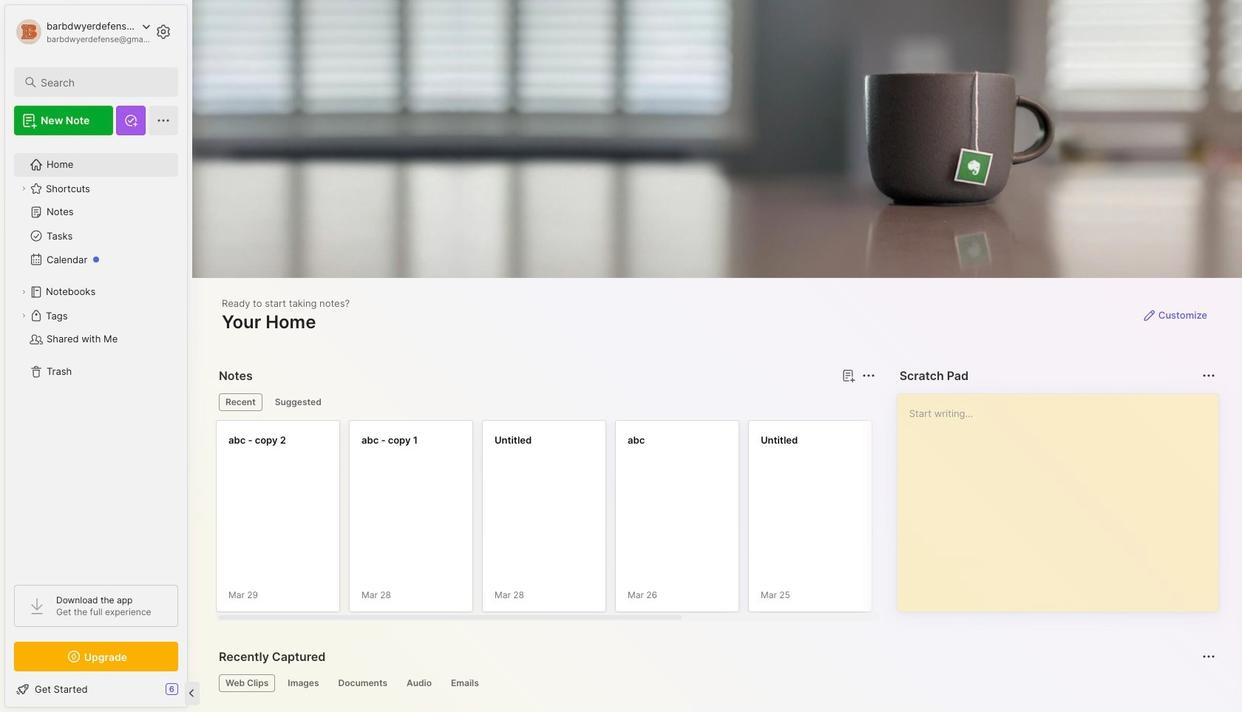 Task type: describe. For each thing, give the bounding box(es) containing it.
1 tab list from the top
[[219, 394, 873, 411]]

2 tab list from the top
[[219, 675, 1214, 692]]

tree inside main element
[[5, 144, 187, 572]]

Start writing… text field
[[910, 394, 1218, 600]]

more actions image
[[860, 367, 878, 385]]

More actions field
[[859, 365, 879, 386]]

Account field
[[14, 17, 151, 47]]

expand tags image
[[19, 311, 28, 320]]

none search field inside main element
[[41, 73, 165, 91]]

main element
[[0, 0, 192, 712]]



Task type: locate. For each thing, give the bounding box(es) containing it.
Help and Learning task checklist field
[[5, 678, 187, 701]]

0 vertical spatial tab list
[[219, 394, 873, 411]]

None search field
[[41, 73, 165, 91]]

click to collapse image
[[187, 685, 198, 703]]

tree
[[5, 144, 187, 572]]

Search text field
[[41, 75, 165, 90]]

expand notebooks image
[[19, 288, 28, 297]]

1 vertical spatial tab list
[[219, 675, 1214, 692]]

row group
[[216, 420, 1148, 621]]

tab
[[219, 394, 262, 411], [268, 394, 328, 411], [219, 675, 275, 692], [281, 675, 326, 692], [332, 675, 394, 692], [400, 675, 439, 692], [445, 675, 486, 692]]

settings image
[[155, 23, 172, 41]]

tab list
[[219, 394, 873, 411], [219, 675, 1214, 692]]



Task type: vqa. For each thing, say whether or not it's contained in the screenshot.
edit widget title image
no



